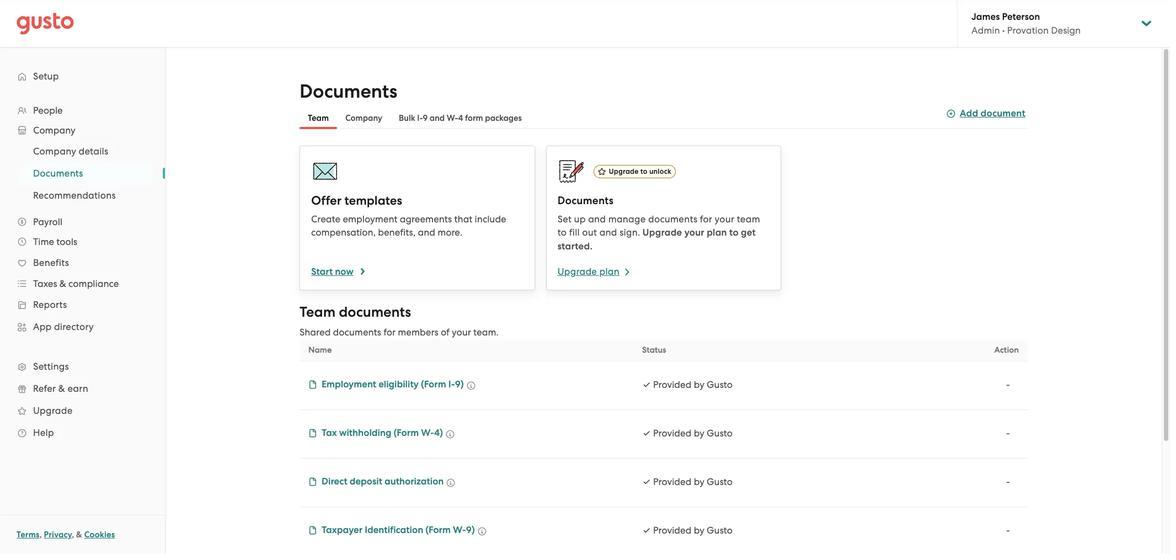 Task type: describe. For each thing, give the bounding box(es) containing it.
to inside the set up and manage documents for your team to fill out and sign.
[[558, 227, 567, 238]]

tax withholding (form w-4)
[[322, 427, 443, 439]]

admin
[[972, 25, 1000, 36]]

provided for taxpayer identification (form w-9)
[[654, 525, 692, 536]]

settings link
[[11, 357, 154, 376]]

design
[[1052, 25, 1081, 36]]

and up the out
[[589, 214, 606, 225]]

compensation,
[[311, 227, 376, 238]]

bulk i-9 and w-4 form packages button
[[391, 107, 530, 129]]

documents inside documents 'link'
[[33, 168, 83, 179]]

directory
[[54, 321, 94, 332]]

and right the out
[[600, 227, 618, 238]]

by for direct deposit authorization
[[694, 476, 705, 487]]

get
[[741, 227, 756, 238]]

privacy link
[[44, 530, 72, 540]]

by for employment eligibility (form i-9)
[[694, 379, 705, 390]]

direct deposit authorization
[[322, 476, 444, 487]]

benefits link
[[11, 253, 154, 273]]

cookies
[[84, 530, 115, 540]]

1 , from the left
[[40, 530, 42, 540]]

reports
[[33, 299, 67, 310]]

recommendations
[[33, 190, 116, 201]]

provided by gusto for direct deposit authorization
[[654, 476, 733, 487]]

templates
[[345, 193, 402, 208]]

1 horizontal spatial documents
[[300, 80, 398, 103]]

company for company details
[[33, 146, 76, 157]]

employment
[[343, 214, 398, 225]]

module__icon___go7vc image inside taxpayer identification (form w-9) link
[[309, 526, 317, 535]]

upgrade for to
[[609, 167, 639, 175]]

provided by gusto for taxpayer identification (form w-9)
[[654, 525, 733, 536]]

more.
[[438, 227, 463, 238]]

details
[[79, 146, 108, 157]]

team.
[[474, 327, 499, 338]]

gusto navigation element
[[0, 47, 165, 461]]

refer & earn link
[[11, 379, 154, 399]]

documents link
[[20, 163, 154, 183]]

compliance
[[69, 278, 119, 289]]

create employment agreements that include compensation, benefits, and more.
[[311, 214, 507, 238]]

1 vertical spatial plan
[[600, 266, 620, 277]]

4
[[458, 113, 463, 123]]

document
[[981, 108, 1026, 119]]

upgrade for plan
[[558, 266, 597, 277]]

start
[[311, 266, 333, 278]]

- for tax withholding (form w-4)
[[1007, 428, 1011, 439]]

now
[[335, 266, 354, 278]]

documents inside the set up and manage documents for your team to fill out and sign.
[[649, 214, 698, 225]]

withholding
[[339, 427, 392, 439]]

status
[[643, 345, 667, 355]]

2 horizontal spatial documents
[[558, 194, 614, 207]]

upgrade for your
[[643, 227, 682, 238]]

gusto for tax withholding (form w-4)
[[707, 428, 733, 439]]

upgrade plan
[[558, 266, 620, 277]]

help link
[[11, 423, 154, 443]]

shared
[[300, 327, 331, 338]]

employment eligibility (form i-9)
[[322, 379, 464, 390]]

tax withholding (form w-4) link
[[309, 427, 443, 440]]

people
[[33, 105, 63, 116]]

provided by gusto for tax withholding (form w-4)
[[654, 428, 733, 439]]

sign.
[[620, 227, 641, 238]]

to inside upgrade your plan to get started.
[[730, 227, 739, 238]]

set
[[558, 214, 572, 225]]

and inside create employment agreements that include compensation, benefits, and more.
[[418, 227, 435, 238]]

team button
[[300, 107, 337, 129]]

team for team
[[308, 113, 329, 123]]

i- inside employment eligibility (form i-9) "link"
[[449, 379, 455, 390]]

help
[[33, 427, 54, 438]]

provided by gusto for employment eligibility (form i-9)
[[654, 379, 733, 390]]

include
[[475, 214, 507, 225]]

of
[[441, 327, 450, 338]]

taxes & compliance button
[[11, 274, 154, 294]]

app directory link
[[11, 317, 154, 337]]

start now
[[311, 266, 354, 278]]

0 horizontal spatial for
[[384, 327, 396, 338]]

terms , privacy , & cookies
[[17, 530, 115, 540]]

tools
[[56, 236, 77, 247]]

direct deposit authorization link
[[309, 475, 444, 489]]

plan inside upgrade your plan to get started.
[[707, 227, 727, 238]]

fill
[[569, 227, 580, 238]]

- for taxpayer identification (form w-9)
[[1007, 525, 1011, 536]]

2 vertical spatial your
[[452, 327, 471, 338]]

taxes & compliance
[[33, 278, 119, 289]]

tax
[[322, 427, 337, 439]]

gusto for taxpayer identification (form w-9)
[[707, 525, 733, 536]]

list containing people
[[0, 100, 165, 444]]

team
[[737, 214, 761, 225]]

direct
[[322, 476, 348, 487]]

app
[[33, 321, 52, 332]]

bulk i-9 and w-4 form packages
[[399, 113, 522, 123]]

1 horizontal spatial to
[[641, 167, 648, 175]]

(form for eligibility
[[421, 379, 446, 390]]

provided for direct deposit authorization
[[654, 476, 692, 487]]

employment
[[322, 379, 377, 390]]

manage
[[609, 214, 646, 225]]

taxpayer
[[322, 524, 363, 536]]

form
[[465, 113, 483, 123]]

that
[[455, 214, 473, 225]]

9
[[423, 113, 428, 123]]

recommendations link
[[20, 185, 154, 205]]

provided for employment eligibility (form i-9)
[[654, 379, 692, 390]]

shared documents for members of your team.
[[300, 327, 499, 338]]

payroll button
[[11, 212, 154, 232]]

2 vertical spatial &
[[76, 530, 82, 540]]

company button
[[337, 107, 391, 129]]

9) for w-
[[466, 524, 475, 536]]

upgrade link
[[11, 401, 154, 421]]

& for earn
[[58, 383, 65, 394]]

peterson
[[1003, 11, 1041, 23]]

for inside the set up and manage documents for your team to fill out and sign.
[[700, 214, 713, 225]]

company inside dropdown button
[[33, 125, 75, 136]]

james peterson admin • provation design
[[972, 11, 1081, 36]]

offer templates
[[311, 193, 402, 208]]



Task type: vqa. For each thing, say whether or not it's contained in the screenshot.
THE BY
yes



Task type: locate. For each thing, give the bounding box(es) containing it.
0 vertical spatial your
[[715, 214, 735, 225]]

documents up up
[[558, 194, 614, 207]]

2 vertical spatial documents
[[333, 327, 381, 338]]

identification
[[365, 524, 424, 536]]

(form
[[421, 379, 446, 390], [394, 427, 419, 439], [426, 524, 451, 536]]

to left get
[[730, 227, 739, 238]]

your left team
[[715, 214, 735, 225]]

0 vertical spatial (form
[[421, 379, 446, 390]]

module__icon___go7vc image
[[309, 380, 317, 389], [467, 381, 476, 390], [309, 429, 317, 438], [446, 430, 455, 439], [309, 477, 317, 486], [447, 479, 456, 487], [309, 526, 317, 535], [478, 527, 487, 536]]

taxpayer identification (form w-9)
[[322, 524, 475, 536]]

0 vertical spatial i-
[[417, 113, 423, 123]]

0 vertical spatial &
[[60, 278, 66, 289]]

terms
[[17, 530, 40, 540]]

documents down company details
[[33, 168, 83, 179]]

upgrade your plan to get started.
[[558, 227, 756, 252]]

documents up shared documents for members of your team.
[[339, 304, 411, 321]]

1 vertical spatial 9)
[[466, 524, 475, 536]]

0 vertical spatial w-
[[447, 113, 458, 123]]

your inside the set up and manage documents for your team to fill out and sign.
[[715, 214, 735, 225]]

documents up upgrade your plan to get started.
[[649, 214, 698, 225]]

gusto for direct deposit authorization
[[707, 476, 733, 487]]

i- down of
[[449, 379, 455, 390]]

company button
[[11, 120, 154, 140]]

0 vertical spatial documents
[[300, 80, 398, 103]]

company for company button
[[346, 113, 383, 123]]

time tools button
[[11, 232, 154, 252]]

4 provided from the top
[[654, 525, 692, 536]]

company down company dropdown button
[[33, 146, 76, 157]]

1 vertical spatial documents
[[339, 304, 411, 321]]

create
[[311, 214, 341, 225]]

1 horizontal spatial for
[[700, 214, 713, 225]]

3 provided from the top
[[654, 476, 692, 487]]

(form for withholding
[[394, 427, 419, 439]]

bulk
[[399, 113, 416, 123]]

payroll
[[33, 216, 62, 227]]

taxes
[[33, 278, 57, 289]]

1 - from the top
[[1007, 379, 1011, 390]]

upgrade left "unlock"
[[609, 167, 639, 175]]

0 vertical spatial company
[[346, 113, 383, 123]]

gusto for employment eligibility (form i-9)
[[707, 379, 733, 390]]

and inside button
[[430, 113, 445, 123]]

reports link
[[11, 295, 154, 315]]

team left company button
[[308, 113, 329, 123]]

provation
[[1008, 25, 1049, 36]]

2 - from the top
[[1007, 428, 1011, 439]]

1 vertical spatial &
[[58, 383, 65, 394]]

& for compliance
[[60, 278, 66, 289]]

company down people
[[33, 125, 75, 136]]

james
[[972, 11, 1000, 23]]

& left "cookies" button
[[76, 530, 82, 540]]

privacy
[[44, 530, 72, 540]]

unlock
[[650, 167, 672, 175]]

9) inside "link"
[[455, 379, 464, 390]]

provided
[[654, 379, 692, 390], [654, 428, 692, 439], [654, 476, 692, 487], [654, 525, 692, 536]]

1 gusto from the top
[[707, 379, 733, 390]]

app directory
[[33, 321, 94, 332]]

for left members on the left of the page
[[384, 327, 396, 338]]

deposit
[[350, 476, 382, 487]]

home image
[[17, 12, 74, 34]]

(form right identification
[[426, 524, 451, 536]]

by for taxpayer identification (form w-9)
[[694, 525, 705, 536]]

1 vertical spatial (form
[[394, 427, 419, 439]]

to
[[641, 167, 648, 175], [558, 227, 567, 238], [730, 227, 739, 238]]

2 horizontal spatial to
[[730, 227, 739, 238]]

upgrade down started.
[[558, 266, 597, 277]]

1 vertical spatial company
[[33, 125, 75, 136]]

2 horizontal spatial your
[[715, 214, 735, 225]]

2 list from the top
[[0, 140, 165, 206]]

2 vertical spatial documents
[[558, 194, 614, 207]]

company left bulk
[[346, 113, 383, 123]]

team
[[308, 113, 329, 123], [300, 304, 336, 321]]

-
[[1007, 379, 1011, 390], [1007, 428, 1011, 439], [1007, 476, 1011, 487], [1007, 525, 1011, 536]]

out
[[583, 227, 597, 238]]

add document
[[960, 108, 1026, 119]]

and
[[430, 113, 445, 123], [589, 214, 606, 225], [418, 227, 435, 238], [600, 227, 618, 238]]

1 horizontal spatial your
[[685, 227, 705, 238]]

add document link
[[947, 106, 1026, 121]]

and right 9
[[430, 113, 445, 123]]

2 vertical spatial company
[[33, 146, 76, 157]]

earn
[[68, 383, 88, 394]]

add
[[960, 108, 979, 119]]

w- for 9)
[[453, 524, 466, 536]]

authorization
[[385, 476, 444, 487]]

provided by gusto
[[654, 379, 733, 390], [654, 428, 733, 439], [654, 476, 733, 487], [654, 525, 733, 536]]

benefits
[[33, 257, 69, 268]]

1 provided by gusto from the top
[[654, 379, 733, 390]]

team documents
[[300, 304, 411, 321]]

•
[[1003, 25, 1006, 36]]

upgrade inside upgrade your plan to get started.
[[643, 227, 682, 238]]

benefits,
[[378, 227, 416, 238]]

for left team
[[700, 214, 713, 225]]

company details
[[33, 146, 108, 157]]

list containing company details
[[0, 140, 165, 206]]

to left fill
[[558, 227, 567, 238]]

1 vertical spatial i-
[[449, 379, 455, 390]]

setup link
[[11, 66, 154, 86]]

refer & earn
[[33, 383, 88, 394]]

4 gusto from the top
[[707, 525, 733, 536]]

module__icon___go7vc image inside the direct deposit authorization link
[[309, 477, 317, 486]]

taxpayer identification (form w-9) link
[[309, 524, 475, 538]]

w- inside taxpayer identification (form w-9) link
[[453, 524, 466, 536]]

0 horizontal spatial i-
[[417, 113, 423, 123]]

set up and manage documents for your team to fill out and sign.
[[558, 214, 761, 238]]

upgrade right sign.
[[643, 227, 682, 238]]

0 vertical spatial plan
[[707, 227, 727, 238]]

(form inside "link"
[[421, 379, 446, 390]]

to left "unlock"
[[641, 167, 648, 175]]

module__icon___go7vc image inside tax withholding (form w-4) link
[[309, 429, 317, 438]]

, left "cookies" button
[[72, 530, 74, 540]]

list
[[0, 100, 165, 444], [0, 140, 165, 206]]

by
[[694, 379, 705, 390], [694, 428, 705, 439], [694, 476, 705, 487], [694, 525, 705, 536]]

time
[[33, 236, 54, 247]]

2 gusto from the top
[[707, 428, 733, 439]]

1 horizontal spatial i-
[[449, 379, 455, 390]]

your right of
[[452, 327, 471, 338]]

- for direct deposit authorization
[[1007, 476, 1011, 487]]

documents up company button
[[300, 80, 398, 103]]

3 - from the top
[[1007, 476, 1011, 487]]

- for employment eligibility (form i-9)
[[1007, 379, 1011, 390]]

your left get
[[685, 227, 705, 238]]

team inside button
[[308, 113, 329, 123]]

0 vertical spatial team
[[308, 113, 329, 123]]

0 horizontal spatial 9)
[[455, 379, 464, 390]]

0 horizontal spatial your
[[452, 327, 471, 338]]

by for tax withholding (form w-4)
[[694, 428, 705, 439]]

setup
[[33, 71, 59, 82]]

2 vertical spatial w-
[[453, 524, 466, 536]]

1 vertical spatial documents
[[33, 168, 83, 179]]

3 gusto from the top
[[707, 476, 733, 487]]

upgrade down refer & earn
[[33, 405, 73, 416]]

(form right eligibility at the bottom left of the page
[[421, 379, 446, 390]]

3 by from the top
[[694, 476, 705, 487]]

documents for team documents
[[339, 304, 411, 321]]

started.
[[558, 241, 593, 252]]

, left privacy
[[40, 530, 42, 540]]

2 , from the left
[[72, 530, 74, 540]]

1 vertical spatial team
[[300, 304, 336, 321]]

&
[[60, 278, 66, 289], [58, 383, 65, 394], [76, 530, 82, 540]]

9) for i-
[[455, 379, 464, 390]]

action
[[995, 345, 1020, 355]]

documents down team documents
[[333, 327, 381, 338]]

provided for tax withholding (form w-4)
[[654, 428, 692, 439]]

1 horizontal spatial ,
[[72, 530, 74, 540]]

2 provided by gusto from the top
[[654, 428, 733, 439]]

1 horizontal spatial plan
[[707, 227, 727, 238]]

time tools
[[33, 236, 77, 247]]

module__icon___go7vc image inside employment eligibility (form i-9) "link"
[[309, 380, 317, 389]]

and down agreements
[[418, 227, 435, 238]]

0 horizontal spatial ,
[[40, 530, 42, 540]]

2 provided from the top
[[654, 428, 692, 439]]

people button
[[11, 100, 154, 120]]

company details link
[[20, 141, 154, 161]]

refer
[[33, 383, 56, 394]]

upgrade to unlock
[[609, 167, 672, 175]]

2 by from the top
[[694, 428, 705, 439]]

0 horizontal spatial to
[[558, 227, 567, 238]]

packages
[[485, 113, 522, 123]]

1 provided from the top
[[654, 379, 692, 390]]

i- right bulk
[[417, 113, 423, 123]]

w- inside bulk i-9 and w-4 form packages button
[[447, 113, 458, 123]]

0 vertical spatial documents
[[649, 214, 698, 225]]

eligibility
[[379, 379, 419, 390]]

documents
[[649, 214, 698, 225], [339, 304, 411, 321], [333, 327, 381, 338]]

documents for shared documents for members of your team.
[[333, 327, 381, 338]]

agreements
[[400, 214, 452, 225]]

1 vertical spatial your
[[685, 227, 705, 238]]

0 vertical spatial 9)
[[455, 379, 464, 390]]

w-
[[447, 113, 458, 123], [421, 427, 434, 439], [453, 524, 466, 536]]

documents
[[300, 80, 398, 103], [33, 168, 83, 179], [558, 194, 614, 207]]

1 horizontal spatial 9)
[[466, 524, 475, 536]]

team up 'shared'
[[300, 304, 336, 321]]

0 horizontal spatial documents
[[33, 168, 83, 179]]

& left earn
[[58, 383, 65, 394]]

employment eligibility (form i-9) link
[[309, 378, 464, 392]]

& inside dropdown button
[[60, 278, 66, 289]]

your inside upgrade your plan to get started.
[[685, 227, 705, 238]]

2 vertical spatial (form
[[426, 524, 451, 536]]

& right taxes
[[60, 278, 66, 289]]

i-
[[417, 113, 423, 123], [449, 379, 455, 390]]

your
[[715, 214, 735, 225], [685, 227, 705, 238], [452, 327, 471, 338]]

team for team documents
[[300, 304, 336, 321]]

3 provided by gusto from the top
[[654, 476, 733, 487]]

(form left 4)
[[394, 427, 419, 439]]

upgrade inside gusto navigation element
[[33, 405, 73, 416]]

company inside button
[[346, 113, 383, 123]]

terms link
[[17, 530, 40, 540]]

(form for identification
[[426, 524, 451, 536]]

0 horizontal spatial plan
[[600, 266, 620, 277]]

w- for 4)
[[421, 427, 434, 439]]

0 vertical spatial for
[[700, 214, 713, 225]]

1 by from the top
[[694, 379, 705, 390]]

1 list from the top
[[0, 100, 165, 444]]

1 vertical spatial for
[[384, 327, 396, 338]]

cookies button
[[84, 528, 115, 541]]

upgrade
[[609, 167, 639, 175], [643, 227, 682, 238], [558, 266, 597, 277], [33, 405, 73, 416]]

offer
[[311, 193, 342, 208]]

i- inside bulk i-9 and w-4 form packages button
[[417, 113, 423, 123]]

members
[[398, 327, 439, 338]]

settings
[[33, 361, 69, 372]]

4 provided by gusto from the top
[[654, 525, 733, 536]]

4 by from the top
[[694, 525, 705, 536]]

w- inside tax withholding (form w-4) link
[[421, 427, 434, 439]]

4 - from the top
[[1007, 525, 1011, 536]]

1 vertical spatial w-
[[421, 427, 434, 439]]



